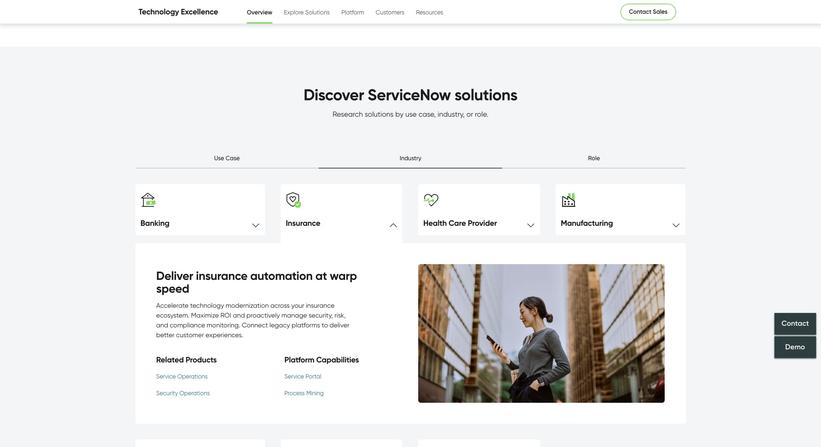 Task type: vqa. For each thing, say whether or not it's contained in the screenshot.
banking
yes



Task type: describe. For each thing, give the bounding box(es) containing it.
provider
[[468, 218, 497, 228]]

explore solutions
[[284, 9, 330, 16]]

service for related
[[156, 373, 176, 380]]

compliance
[[170, 321, 205, 329]]

role.
[[475, 110, 489, 118]]

products
[[186, 355, 217, 365]]

customers link
[[376, 1, 405, 22]]

contact link
[[775, 313, 817, 335]]

0 horizontal spatial solutions
[[365, 110, 394, 118]]

contact sales
[[629, 8, 668, 15]]

accelerate technology modernization across your insurance ecosystem. maximize roi and proactively manage security, risk, and compliance monitoring. connect legacy platforms to deliver better customer experiences.
[[156, 302, 350, 339]]

portal
[[306, 373, 321, 380]]

platform for platform capabilities
[[285, 355, 315, 365]]

industry
[[400, 155, 422, 162]]

security operations
[[156, 390, 210, 397]]

case,
[[419, 110, 436, 118]]

insurance
[[286, 218, 321, 228]]

service operations
[[156, 373, 208, 380]]

or
[[467, 110, 473, 118]]

platform for platform
[[342, 9, 364, 16]]

manage
[[282, 312, 307, 319]]

use case
[[214, 155, 240, 162]]

customer
[[176, 331, 204, 339]]

by
[[396, 110, 404, 118]]

sales
[[653, 8, 668, 15]]

operations for service operations
[[177, 373, 208, 380]]

your
[[292, 302, 304, 310]]

demo link
[[775, 336, 817, 358]]

explore
[[284, 9, 304, 16]]

security operations link
[[156, 389, 217, 398]]

role
[[589, 155, 600, 162]]

health care provider
[[424, 218, 497, 228]]

technology excellence
[[139, 7, 218, 16]]

ecosystem.
[[156, 312, 190, 319]]

speed
[[156, 282, 189, 296]]

security
[[156, 390, 178, 397]]

chevron up image
[[390, 220, 398, 228]]

related products
[[156, 355, 217, 365]]

service operations link
[[156, 372, 217, 381]]

process mining link
[[285, 389, 359, 398]]

operations for security operations
[[180, 390, 210, 397]]

platform capabilities
[[285, 355, 359, 365]]

solutions
[[305, 9, 330, 16]]

mining
[[306, 390, 324, 397]]

related
[[156, 355, 184, 365]]

manufacturing
[[561, 218, 613, 228]]

resources
[[416, 9, 444, 16]]

1 horizontal spatial and
[[233, 312, 245, 319]]

overview
[[247, 9, 273, 16]]

demo
[[786, 343, 806, 352]]

chevron down image for banking
[[252, 220, 260, 228]]

banking
[[141, 218, 170, 228]]

process mining
[[285, 390, 324, 397]]

customers
[[376, 9, 405, 16]]

automation
[[250, 269, 313, 283]]

process
[[285, 390, 305, 397]]

chevron down image for manufacturing
[[673, 220, 681, 228]]

roi
[[221, 312, 231, 319]]

role link
[[503, 154, 686, 168]]

service portal
[[285, 373, 321, 380]]

contact sales link
[[621, 3, 676, 20]]

servicenow
[[368, 85, 451, 105]]

care
[[449, 218, 466, 228]]



Task type: locate. For each thing, give the bounding box(es) containing it.
solutions left by
[[365, 110, 394, 118]]

connect
[[242, 321, 268, 329]]

service for platform
[[285, 373, 304, 380]]

1 horizontal spatial solutions
[[455, 85, 518, 105]]

legacy
[[270, 321, 290, 329]]

1 chevron down image from the left
[[252, 220, 260, 228]]

chevron down image
[[252, 220, 260, 228], [527, 220, 535, 228], [673, 220, 681, 228]]

go to servicenow account image
[[672, 9, 680, 17]]

contact up demo
[[782, 319, 810, 328]]

warp
[[330, 269, 357, 283]]

security,
[[309, 312, 333, 319]]

0 horizontal spatial and
[[156, 321, 168, 329]]

experiences.
[[206, 331, 243, 339]]

1 horizontal spatial insurance
[[306, 302, 335, 310]]

solutions up "role."
[[455, 85, 518, 105]]

overview link
[[247, 1, 273, 22]]

deliver insurance automation at warp speed
[[156, 269, 357, 296]]

0 vertical spatial contact
[[629, 8, 652, 15]]

2 service from the left
[[285, 373, 304, 380]]

0 horizontal spatial platform
[[285, 355, 315, 365]]

capabilities
[[316, 355, 359, 365]]

contact
[[629, 8, 652, 15], [782, 319, 810, 328]]

operations
[[177, 373, 208, 380], [180, 390, 210, 397]]

1 vertical spatial platform
[[285, 355, 315, 365]]

operations down service operations link
[[180, 390, 210, 397]]

1 horizontal spatial contact
[[782, 319, 810, 328]]

1 horizontal spatial platform
[[342, 9, 364, 16]]

use case link
[[135, 154, 319, 168]]

insurance inside "deliver insurance automation at warp speed"
[[196, 269, 248, 283]]

across
[[271, 302, 290, 310]]

better
[[156, 331, 175, 339]]

service inside 'link'
[[285, 373, 304, 380]]

0 horizontal spatial chevron down image
[[252, 220, 260, 228]]

1 horizontal spatial service
[[285, 373, 304, 380]]

use
[[406, 110, 417, 118]]

1 vertical spatial contact
[[782, 319, 810, 328]]

discover servicenow solutions
[[304, 85, 518, 105]]

research solutions by use case, industry, or role.
[[333, 110, 489, 118]]

modernization
[[226, 302, 269, 310]]

0 vertical spatial and
[[233, 312, 245, 319]]

1 horizontal spatial chevron down image
[[527, 220, 535, 228]]

technology
[[190, 302, 224, 310]]

2 horizontal spatial chevron down image
[[673, 220, 681, 228]]

research
[[333, 110, 363, 118]]

0 vertical spatial insurance
[[196, 269, 248, 283]]

1 vertical spatial operations
[[180, 390, 210, 397]]

and down modernization
[[233, 312, 245, 319]]

deliver
[[330, 321, 350, 329]]

industry,
[[438, 110, 465, 118]]

0 vertical spatial solutions
[[455, 85, 518, 105]]

3 chevron down image from the left
[[673, 220, 681, 228]]

maximize
[[191, 312, 219, 319]]

technology
[[139, 7, 179, 16]]

health
[[424, 218, 447, 228]]

1 vertical spatial insurance
[[306, 302, 335, 310]]

and up better
[[156, 321, 168, 329]]

service up process
[[285, 373, 304, 380]]

contact for contact
[[782, 319, 810, 328]]

case
[[226, 155, 240, 162]]

1 vertical spatial solutions
[[365, 110, 394, 118]]

to
[[322, 321, 328, 329]]

platform link
[[342, 1, 364, 22]]

0 horizontal spatial service
[[156, 373, 176, 380]]

0 horizontal spatial insurance
[[196, 269, 248, 283]]

2 chevron down image from the left
[[527, 220, 535, 228]]

0 vertical spatial platform
[[342, 9, 364, 16]]

at
[[316, 269, 327, 283]]

monitoring.
[[207, 321, 240, 329]]

operations up security operations link
[[177, 373, 208, 380]]

proactively
[[247, 312, 280, 319]]

use
[[214, 155, 224, 162]]

chevron down image for health care provider
[[527, 220, 535, 228]]

platforms
[[292, 321, 320, 329]]

0 vertical spatial operations
[[177, 373, 208, 380]]

discover
[[304, 85, 364, 105]]

insurance inside the accelerate technology modernization across your insurance ecosystem. maximize roi and proactively manage security, risk, and compliance monitoring. connect legacy platforms to deliver better customer experiences.
[[306, 302, 335, 310]]

contact for contact sales
[[629, 8, 652, 15]]

service up "security" on the bottom left of the page
[[156, 373, 176, 380]]

solutions
[[455, 85, 518, 105], [365, 110, 394, 118]]

deliver
[[156, 269, 193, 283]]

platform
[[342, 9, 364, 16], [285, 355, 315, 365]]

insurance
[[196, 269, 248, 283], [306, 302, 335, 310]]

service inside service operations link
[[156, 373, 176, 380]]

1 service from the left
[[156, 373, 176, 380]]

0 horizontal spatial contact
[[629, 8, 652, 15]]

industry link
[[319, 154, 503, 168]]

1 vertical spatial and
[[156, 321, 168, 329]]

service
[[156, 373, 176, 380], [285, 373, 304, 380]]

service portal link
[[285, 372, 359, 381]]

explore solutions link
[[284, 1, 330, 22]]

and
[[233, 312, 245, 319], [156, 321, 168, 329]]

resources link
[[416, 1, 444, 22]]

excellence
[[181, 7, 218, 16]]

contact left "sales"
[[629, 8, 652, 15]]

risk,
[[335, 312, 346, 319]]

accelerate
[[156, 302, 189, 310]]



